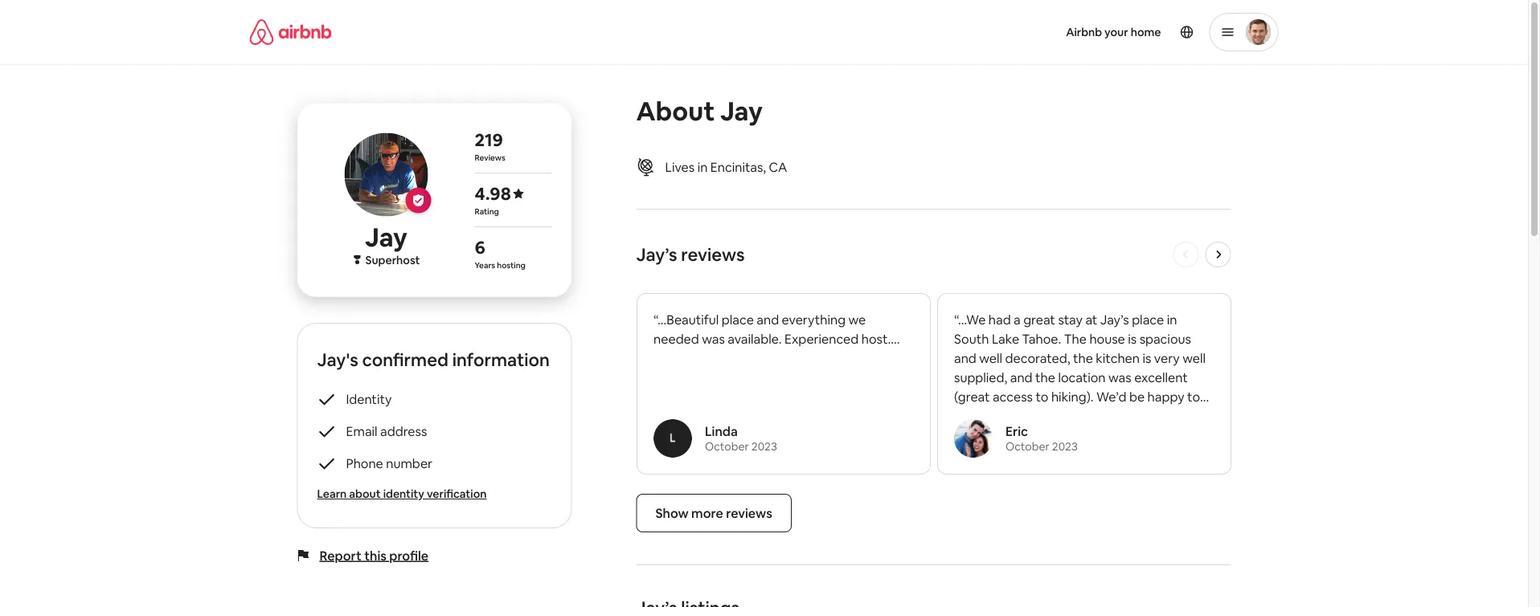 Task type: locate. For each thing, give the bounding box(es) containing it.
about jay
[[636, 94, 763, 128]]

219 reviews
[[475, 128, 506, 163]]

was down kitchen
[[1108, 369, 1131, 386]]

airbnb your home
[[1066, 25, 1161, 39]]

well up supplied,
[[979, 350, 1002, 367]]

and
[[756, 311, 779, 328], [954, 350, 976, 367], [1010, 369, 1032, 386]]

very
[[1154, 350, 1179, 367]]

and inside "…beautiful place and everything we needed was available. experienced host.…
[[756, 311, 779, 328]]

eric
[[1005, 423, 1028, 440]]

excellent
[[1134, 369, 1187, 386]]

1 vertical spatial in
[[1166, 311, 1177, 328]]

was
[[702, 331, 725, 347], [1108, 369, 1131, 386]]

0 horizontal spatial and
[[756, 311, 779, 328]]

address
[[380, 423, 427, 440]]

information
[[452, 348, 550, 371]]

lives
[[665, 159, 695, 175]]

1 place from the left
[[721, 311, 753, 328]]

is up kitchen
[[1128, 331, 1136, 347]]

0 vertical spatial is
[[1128, 331, 1136, 347]]

needed
[[653, 331, 699, 347]]

2023 inside linda october 2023
[[751, 440, 777, 454]]

1 horizontal spatial is
[[1142, 350, 1151, 367]]

2 place from the left
[[1131, 311, 1164, 328]]

show more reviews button
[[636, 494, 792, 533]]

1 vertical spatial was
[[1108, 369, 1131, 386]]

the down decorated,
[[1035, 369, 1055, 386]]

2023 inside eric october 2023
[[1052, 440, 1077, 454]]

host.…
[[861, 331, 899, 347]]

0 horizontal spatial 2023
[[751, 440, 777, 454]]

4.98
[[475, 182, 511, 205]]

1 horizontal spatial 2023
[[1052, 440, 1077, 454]]

reviews inside show more reviews button
[[726, 505, 772, 522]]

jay's
[[317, 348, 358, 371]]

jay's
[[636, 243, 677, 266], [1100, 311, 1129, 328]]

was inside "…beautiful place and everything we needed was available. experienced host.…
[[702, 331, 725, 347]]

0 horizontal spatial jay
[[365, 221, 407, 254]]

and up access
[[1010, 369, 1032, 386]]

0 vertical spatial jay
[[720, 94, 763, 128]]

happy
[[1147, 389, 1184, 405]]

october
[[705, 440, 749, 454], [1005, 440, 1049, 454]]

to up again.…
[[1035, 389, 1048, 405]]

and up "available."
[[756, 311, 779, 328]]

0 horizontal spatial well
[[979, 350, 1002, 367]]

1 horizontal spatial place
[[1131, 311, 1164, 328]]

october down again.…
[[1005, 440, 1049, 454]]

to right happy
[[1187, 389, 1200, 405]]

to
[[1035, 389, 1048, 405], [1187, 389, 1200, 405]]

place
[[721, 311, 753, 328], [1131, 311, 1164, 328]]

october up show more reviews
[[705, 440, 749, 454]]

2 october from the left
[[1005, 440, 1049, 454]]

south
[[954, 331, 989, 347]]

in inside "…we had a great stay at jay's place in south lake tahoe. the house is spacious and well decorated, the kitchen is very well supplied, and the location was excellent (great access to hiking). we'd be happy to stay here again.…
[[1166, 311, 1177, 328]]

well
[[979, 350, 1002, 367], [1182, 350, 1205, 367]]

jay's up house in the bottom right of the page
[[1100, 311, 1129, 328]]

lives in encinitas, ca
[[665, 159, 787, 175]]

great
[[1023, 311, 1055, 328]]

jay
[[720, 94, 763, 128], [365, 221, 407, 254]]

tahoe.
[[1022, 331, 1061, 347]]

0 vertical spatial was
[[702, 331, 725, 347]]

is left very
[[1142, 350, 1151, 367]]

1 horizontal spatial to
[[1187, 389, 1200, 405]]

place up 'spacious' on the bottom right of the page
[[1131, 311, 1164, 328]]

stay down (great
[[954, 408, 978, 424]]

identity
[[383, 487, 424, 502]]

1 horizontal spatial the
[[1073, 350, 1093, 367]]

2023 right linda
[[751, 440, 777, 454]]

1 vertical spatial stay
[[954, 408, 978, 424]]

in up 'spacious' on the bottom right of the page
[[1166, 311, 1177, 328]]

in right 'lives'
[[697, 159, 708, 175]]

0 horizontal spatial october
[[705, 440, 749, 454]]

we
[[848, 311, 866, 328]]

1 horizontal spatial stay
[[1058, 311, 1082, 328]]

reviews
[[475, 152, 506, 163]]

location
[[1058, 369, 1105, 386]]

"…we
[[954, 311, 985, 328]]

number
[[386, 455, 432, 472]]

1 horizontal spatial in
[[1166, 311, 1177, 328]]

available.
[[727, 331, 781, 347]]

0 vertical spatial jay's
[[636, 243, 677, 266]]

profile element
[[783, 0, 1278, 64]]

we'd
[[1096, 389, 1126, 405]]

hiking).
[[1051, 389, 1093, 405]]

in
[[697, 159, 708, 175], [1166, 311, 1177, 328]]

0 horizontal spatial jay's
[[636, 243, 677, 266]]

was down the "…beautiful
[[702, 331, 725, 347]]

again.…
[[1011, 408, 1055, 424]]

reviews right more
[[726, 505, 772, 522]]

jay's confirmed information
[[317, 348, 550, 371]]

stay up the the at the right of page
[[1058, 311, 1082, 328]]

linda user profile image
[[653, 420, 692, 458], [653, 420, 692, 458]]

jay's up the "…beautiful
[[636, 243, 677, 266]]

the
[[1064, 331, 1086, 347]]

6
[[475, 236, 485, 259]]

1 horizontal spatial well
[[1182, 350, 1205, 367]]

1 horizontal spatial and
[[954, 350, 976, 367]]

october for linda
[[705, 440, 749, 454]]

reviews up the "…beautiful
[[681, 243, 745, 266]]

1 horizontal spatial october
[[1005, 440, 1049, 454]]

"…beautiful place and everything we needed was available. experienced host.…
[[653, 311, 899, 347]]

about
[[636, 94, 715, 128]]

had
[[988, 311, 1010, 328]]

1 vertical spatial the
[[1035, 369, 1055, 386]]

october inside eric october 2023
[[1005, 440, 1049, 454]]

is
[[1128, 331, 1136, 347], [1142, 350, 1151, 367]]

1 vertical spatial and
[[954, 350, 976, 367]]

home
[[1131, 25, 1161, 39]]

1 horizontal spatial jay
[[720, 94, 763, 128]]

2023 down again.…
[[1052, 440, 1077, 454]]

reviews
[[681, 243, 745, 266], [726, 505, 772, 522]]

1 vertical spatial jay's
[[1100, 311, 1129, 328]]

2 vertical spatial and
[[1010, 369, 1032, 386]]

phone number
[[346, 455, 432, 472]]

0 horizontal spatial was
[[702, 331, 725, 347]]

report this profile
[[320, 548, 428, 564]]

2 to from the left
[[1187, 389, 1200, 405]]

1 vertical spatial reviews
[[726, 505, 772, 522]]

0 horizontal spatial to
[[1035, 389, 1048, 405]]

airbnb
[[1066, 25, 1102, 39]]

1 horizontal spatial was
[[1108, 369, 1131, 386]]

1 horizontal spatial jay's
[[1100, 311, 1129, 328]]

this
[[364, 548, 387, 564]]

0 vertical spatial reviews
[[681, 243, 745, 266]]

verification
[[427, 487, 487, 502]]

be
[[1129, 389, 1144, 405]]

jay user profile image
[[344, 133, 428, 217], [344, 133, 428, 217]]

linda october 2023
[[705, 423, 777, 454]]

learn about identity verification button
[[317, 486, 552, 502]]

place up "available."
[[721, 311, 753, 328]]

1 october from the left
[[705, 440, 749, 454]]

0 horizontal spatial in
[[697, 159, 708, 175]]

linda
[[705, 423, 737, 440]]

0 vertical spatial and
[[756, 311, 779, 328]]

a
[[1013, 311, 1020, 328]]

1 2023 from the left
[[751, 440, 777, 454]]

encinitas, ca
[[710, 159, 787, 175]]

2023
[[751, 440, 777, 454], [1052, 440, 1077, 454]]

the
[[1073, 350, 1093, 367], [1035, 369, 1055, 386]]

and down south
[[954, 350, 976, 367]]

the up location
[[1073, 350, 1093, 367]]

2 2023 from the left
[[1052, 440, 1077, 454]]

october inside linda october 2023
[[705, 440, 749, 454]]

0 horizontal spatial is
[[1128, 331, 1136, 347]]

stay
[[1058, 311, 1082, 328], [954, 408, 978, 424]]

well right very
[[1182, 350, 1205, 367]]

0 horizontal spatial place
[[721, 311, 753, 328]]

0 vertical spatial stay
[[1058, 311, 1082, 328]]



Task type: vqa. For each thing, say whether or not it's contained in the screenshot.
search destinations search box
no



Task type: describe. For each thing, give the bounding box(es) containing it.
profile
[[389, 548, 428, 564]]

rating
[[475, 206, 499, 217]]

0 vertical spatial the
[[1073, 350, 1093, 367]]

2023 for eric
[[1052, 440, 1077, 454]]

jay's inside "…we had a great stay at jay's place in south lake tahoe. the house is spacious and well decorated, the kitchen is very well supplied, and the location was excellent (great access to hiking). we'd be happy to stay here again.…
[[1100, 311, 1129, 328]]

kitchen
[[1095, 350, 1139, 367]]

1 well from the left
[[979, 350, 1002, 367]]

years
[[475, 260, 495, 270]]

verified host image
[[412, 194, 425, 207]]

2023 for linda
[[751, 440, 777, 454]]

219
[[475, 128, 503, 151]]

about
[[349, 487, 381, 502]]

"…we had a great stay at jay's place in south lake tahoe. the house is spacious and well decorated, the kitchen is very well supplied, and the location was excellent (great access to hiking). we'd be happy to stay here again.…
[[954, 311, 1205, 424]]

0 vertical spatial in
[[697, 159, 708, 175]]

"…beautiful
[[653, 311, 718, 328]]

place inside "…we had a great stay at jay's place in south lake tahoe. the house is spacious and well decorated, the kitchen is very well supplied, and the location was excellent (great access to hiking). we'd be happy to stay here again.…
[[1131, 311, 1164, 328]]

1 vertical spatial jay
[[365, 221, 407, 254]]

phone
[[346, 455, 383, 472]]

supplied,
[[954, 369, 1007, 386]]

jay's reviews
[[636, 243, 745, 266]]

your
[[1105, 25, 1128, 39]]

eric user profile image
[[954, 420, 992, 458]]

access
[[992, 389, 1032, 405]]

2 well from the left
[[1182, 350, 1205, 367]]

house
[[1089, 331, 1125, 347]]

spacious
[[1139, 331, 1191, 347]]

learn
[[317, 487, 347, 502]]

report
[[320, 548, 362, 564]]

confirmed
[[362, 348, 448, 371]]

(great
[[954, 389, 989, 405]]

eric user profile image
[[954, 420, 992, 458]]

place inside "…beautiful place and everything we needed was available. experienced host.…
[[721, 311, 753, 328]]

airbnb your home link
[[1056, 15, 1171, 49]]

was inside "…we had a great stay at jay's place in south lake tahoe. the house is spacious and well decorated, the kitchen is very well supplied, and the location was excellent (great access to hiking). we'd be happy to stay here again.…
[[1108, 369, 1131, 386]]

lake
[[991, 331, 1019, 347]]

email
[[346, 423, 377, 440]]

experienced
[[784, 331, 858, 347]]

learn about identity verification
[[317, 487, 487, 502]]

1 vertical spatial is
[[1142, 350, 1151, 367]]

hosting
[[497, 260, 526, 270]]

show
[[656, 505, 689, 522]]

here
[[981, 408, 1008, 424]]

report this profile button
[[320, 548, 428, 564]]

show more reviews
[[656, 505, 772, 522]]

superhost
[[365, 253, 420, 267]]

everything
[[781, 311, 845, 328]]

at
[[1085, 311, 1097, 328]]

0 horizontal spatial stay
[[954, 408, 978, 424]]

email address
[[346, 423, 427, 440]]

2 horizontal spatial and
[[1010, 369, 1032, 386]]

more
[[691, 505, 723, 522]]

1 to from the left
[[1035, 389, 1048, 405]]

6 years hosting
[[475, 236, 526, 270]]

decorated,
[[1005, 350, 1070, 367]]

0 horizontal spatial the
[[1035, 369, 1055, 386]]

eric october 2023
[[1005, 423, 1077, 454]]

october for eric
[[1005, 440, 1049, 454]]

identity
[[346, 391, 392, 408]]



